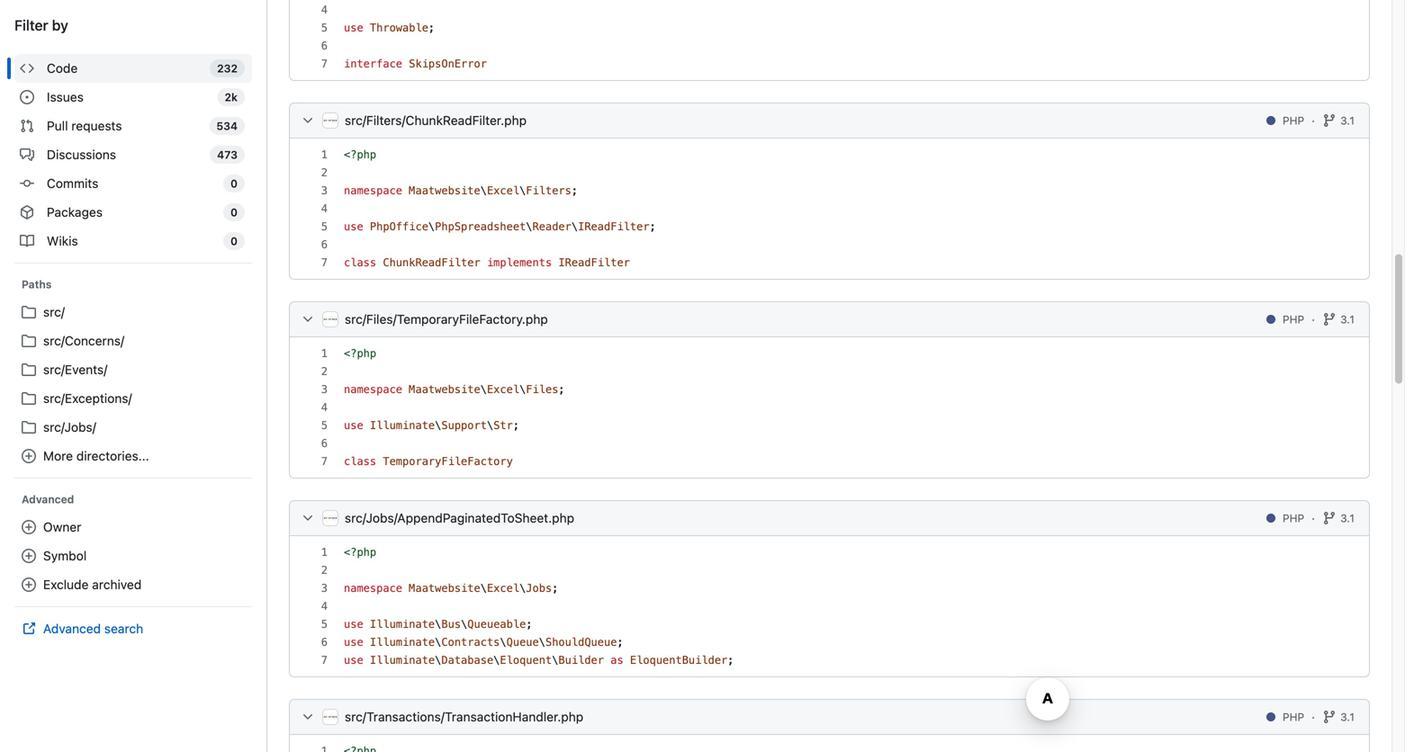 Task type: describe. For each thing, give the bounding box(es) containing it.
2 for src/filters/chunkreadfilter.php
[[321, 167, 328, 179]]

3.1 link for src/filters/chunkreadfilter.php
[[1322, 113, 1355, 129]]

5 for src/files/temporaryfilefactory.php
[[321, 419, 328, 432]]

534
[[216, 120, 238, 132]]

class chunkreadfilter implements ireadfilter
[[344, 257, 630, 269]]

exclude archived link
[[14, 571, 252, 600]]

src/events/
[[43, 362, 107, 377]]

requests
[[71, 118, 122, 133]]

3.1 branch element for src/transactions/transactionhandler.php
[[1340, 709, 1355, 726]]

9 row from the top
[[290, 417, 1369, 435]]

6 for src/filters/chunkreadfilter.php
[[321, 239, 328, 251]]

src/jobs/ link
[[14, 413, 252, 442]]

namespace for src/filters/chunkreadfilter.php
[[344, 185, 402, 197]]

illuminate for database
[[370, 654, 435, 667]]

12 row from the top
[[290, 580, 1369, 598]]

plus circle image for more directories...
[[22, 449, 36, 464]]

1 for src/files/temporaryfilefactory.php
[[321, 347, 328, 360]]

use for use illuminate \ bus \ queueable ;
[[344, 618, 363, 631]]

row group for src/filters/chunkreadfilter.php
[[290, 146, 1369, 272]]

<?php for src/files/temporaryfilefactory.php
[[344, 347, 376, 360]]

2 row from the top
[[290, 55, 1369, 73]]

3.1 branch element for src/files/temporaryfilefactory.php
[[1340, 311, 1355, 328]]

2 row for src/jobs/appendpaginatedtosheet.php
[[290, 562, 1369, 580]]

src/jobs/
[[43, 420, 96, 435]]

use for use phpoffice \ phpspreadsheet \ reader \ ireadfilter ;
[[344, 221, 363, 233]]

4 row from the top
[[290, 182, 1369, 200]]

7 for src/jobs/appendpaginatedtosheet.php
[[321, 654, 328, 667]]

src/exceptions/ link
[[14, 384, 252, 413]]

namespace maatwebsite \ excel \ jobs ;
[[344, 582, 559, 595]]

src/transactions/transactionhandler.php
[[345, 710, 584, 725]]

1 4 link from the top
[[314, 4, 335, 16]]

bus
[[441, 618, 461, 631]]

· for src/files/temporaryfilefactory.php
[[1312, 312, 1315, 327]]

use illuminate \ contracts \ queue \ shouldqueue ;
[[344, 636, 624, 649]]

1 7 link from the top
[[314, 58, 335, 70]]

2 link for src/filters/chunkreadfilter.php
[[314, 167, 335, 179]]

1 6 link from the top
[[314, 40, 335, 52]]

6 for src/jobs/appendpaginatedtosheet.php
[[321, 636, 328, 649]]

jobs
[[526, 582, 552, 595]]

1 cell from the top
[[335, 1, 1369, 19]]

<?php for src/filters/chunkreadfilter.php
[[344, 149, 376, 161]]

owner
[[43, 520, 81, 535]]

1 5 from the top
[[321, 22, 328, 34]]

advanced for advanced search
[[43, 622, 101, 636]]

pull requests
[[47, 118, 122, 133]]

php language element for src/files/temporaryfilefactory.php
[[1283, 311, 1304, 328]]

7 for src/filters/chunkreadfilter.php
[[321, 257, 328, 269]]

maatwebsite for src/jobs/appendpaginatedtosheet.php
[[409, 582, 480, 595]]

plus circle image
[[22, 549, 36, 564]]

paths
[[22, 278, 52, 291]]

php for src/transactions/transactionhandler.php
[[1283, 711, 1304, 724]]

4 row for src/files/temporaryfilefactory.php
[[290, 399, 1369, 417]]

· for src/jobs/appendpaginatedtosheet.php
[[1312, 511, 1315, 526]]

php for src/jobs/appendpaginatedtosheet.php
[[1283, 512, 1304, 525]]

1 4 from the top
[[321, 4, 328, 16]]

5 for src/filters/chunkreadfilter.php
[[321, 221, 328, 233]]

src/concerns/
[[43, 334, 124, 348]]

src/exceptions/
[[43, 391, 132, 406]]

src/files/temporaryfilefactory.php
[[345, 312, 548, 327]]

src/files/temporaryfilefactory.php link
[[345, 312, 548, 327]]

1 7 from the top
[[321, 58, 328, 70]]

15 row from the top
[[290, 652, 1369, 670]]

use for use illuminate \ support \ str ;
[[344, 419, 363, 432]]

3.1 for src/transactions/transactionhandler.php
[[1340, 711, 1355, 724]]

sc 9kayk9 0 image for discussions
[[20, 148, 34, 162]]

sc 9kayk9 0 image inside 3.1 link
[[1322, 312, 1337, 327]]

more
[[43, 449, 73, 464]]

exclude archived
[[43, 577, 142, 592]]

maatwebsite for src/filters/chunkreadfilter.php
[[409, 185, 480, 197]]

namespace maatwebsite \ excel \ filters ;
[[344, 185, 578, 197]]

more directories...
[[43, 449, 149, 464]]

11 row from the top
[[290, 544, 1369, 562]]

collapse spartnernl/laravel-excel · src/filters/chunkreadfilter.php image
[[301, 113, 315, 128]]

6 cell from the top
[[335, 363, 1369, 381]]

skipsonerror
[[409, 58, 487, 70]]

temporaryfilefactory
[[383, 455, 513, 468]]

row group for src/files/temporaryfilefactory.php
[[290, 345, 1369, 471]]

use for use throwable ;
[[344, 22, 363, 34]]

1 row from the top
[[290, 19, 1369, 37]]

3 for src/files/temporaryfilefactory.php
[[321, 383, 328, 396]]

interface
[[344, 58, 402, 70]]

use illuminate \ bus \ queueable ;
[[344, 618, 532, 631]]

6 row from the top
[[290, 254, 1369, 272]]

contracts
[[441, 636, 500, 649]]

1 link for src/jobs/appendpaginatedtosheet.php
[[314, 546, 335, 559]]

symbol
[[43, 549, 87, 564]]

0 for packages
[[230, 206, 238, 219]]

draggable pane splitter slider
[[265, 0, 269, 753]]

sc 9kayk9 0 image inside 'src/jobs/' link
[[22, 420, 36, 435]]

2 for src/files/temporaryfilefactory.php
[[321, 365, 328, 378]]

filters
[[526, 185, 572, 197]]

3.1 link for src/transactions/transactionhandler.php
[[1322, 709, 1355, 726]]

8 row from the top
[[290, 381, 1369, 399]]

3 row from the top
[[290, 146, 1369, 164]]

symbol button
[[14, 542, 252, 571]]

4 link for src/filters/chunkreadfilter.php
[[314, 203, 335, 215]]

link external image
[[22, 622, 36, 636]]

use throwable ;
[[344, 22, 435, 34]]

5 link for src/filters/chunkreadfilter.php
[[314, 221, 335, 233]]

wikis
[[47, 234, 78, 248]]

13 row from the top
[[290, 616, 1369, 634]]

2 cell from the top
[[335, 37, 1369, 55]]

src/jobs/appendpaginatedtosheet.php
[[345, 511, 574, 526]]

implements
[[487, 257, 552, 269]]

8 cell from the top
[[335, 435, 1369, 453]]

maatwebsite for src/files/temporaryfilefactory.php
[[409, 383, 480, 396]]

1 6 row from the top
[[290, 37, 1369, 55]]

2 link for src/files/temporaryfilefactory.php
[[314, 365, 335, 378]]

6 link for src/files/temporaryfilefactory.php
[[314, 437, 335, 450]]

phpoffice
[[370, 221, 428, 233]]

2 for src/jobs/appendpaginatedtosheet.php
[[321, 564, 328, 577]]

6 row for src/files/temporaryfilefactory.php
[[290, 435, 1369, 453]]

collapse spartnernl/laravel-excel · src/jobs/appendpaginatedtosheet.php image
[[301, 511, 315, 526]]

10 cell from the top
[[335, 598, 1369, 616]]

3 link for src/files/temporaryfilefactory.php
[[314, 383, 335, 396]]

5 for src/jobs/appendpaginatedtosheet.php
[[321, 618, 328, 631]]

4 row for src/filters/chunkreadfilter.php
[[290, 200, 1369, 218]]

1 for src/filters/chunkreadfilter.php
[[321, 149, 328, 161]]

queueable
[[467, 618, 526, 631]]

filter
[[14, 17, 48, 34]]

php language element for src/filters/chunkreadfilter.php
[[1283, 113, 1304, 129]]

filter by
[[14, 17, 68, 34]]

row group for src/jobs/appendpaginatedtosheet.php
[[290, 544, 1369, 670]]

more directories... button
[[14, 442, 252, 471]]

4 row for src/jobs/appendpaginatedtosheet.php
[[290, 598, 1369, 616]]

4 for src/filters/chunkreadfilter.php
[[321, 203, 328, 215]]

2k
[[225, 91, 238, 104]]

php language element for src/transactions/transactionhandler.php
[[1283, 709, 1304, 726]]

namespace maatwebsite \ excel \ files ;
[[344, 383, 565, 396]]

queue
[[506, 636, 539, 649]]

advanced for advanced
[[22, 493, 74, 506]]

3.1 branch element for src/filters/chunkreadfilter.php
[[1340, 113, 1355, 129]]

php language element for src/jobs/appendpaginatedtosheet.php
[[1283, 510, 1304, 527]]

1 4 row from the top
[[290, 1, 1369, 19]]

<?php for src/jobs/appendpaginatedtosheet.php
[[344, 546, 376, 559]]

php for src/files/temporaryfilefactory.php
[[1283, 313, 1304, 326]]

php for src/filters/chunkreadfilter.php
[[1283, 114, 1304, 127]]

commits
[[47, 176, 98, 191]]

2 row for src/filters/chunkreadfilter.php
[[290, 164, 1369, 182]]

5 link for src/jobs/appendpaginatedtosheet.php
[[314, 618, 335, 631]]

3 cell from the top
[[335, 164, 1369, 182]]

3.1 link for src/files/temporaryfilefactory.php
[[1322, 311, 1355, 328]]

5 cell from the top
[[335, 236, 1369, 254]]

issues
[[47, 90, 84, 104]]

collapse spartnernl/laravel-excel · src/transactions/transactionhandler.php image
[[301, 710, 315, 725]]

232
[[217, 62, 238, 75]]

10 row from the top
[[290, 453, 1369, 471]]



Task type: vqa. For each thing, say whether or not it's contained in the screenshot.
2nd row group from the bottom
yes



Task type: locate. For each thing, give the bounding box(es) containing it.
7 link for src/files/temporaryfilefactory.php
[[314, 455, 335, 468]]

6 row for src/filters/chunkreadfilter.php
[[290, 236, 1369, 254]]

sc 9kayk9 0 image inside src/events/ link
[[22, 363, 36, 377]]

0 vertical spatial 2
[[321, 167, 328, 179]]

sc 9kayk9 0 image inside 'src/' link
[[22, 305, 36, 320]]

6 link for src/filters/chunkreadfilter.php
[[314, 239, 335, 251]]

collapse spartnernl/laravel-excel · src/files/temporaryfilefactory.php image
[[301, 312, 315, 327]]

1 2 row from the top
[[290, 164, 1369, 182]]

advanced search
[[43, 622, 143, 636]]

3 link down collapse spartnernl/laravel-excel · src/filters/chunkreadfilter.php icon
[[314, 185, 335, 197]]

advanced element
[[7, 513, 259, 600]]

4
[[321, 4, 328, 16], [321, 203, 328, 215], [321, 401, 328, 414], [321, 600, 328, 613]]

2 vertical spatial excel
[[487, 582, 519, 595]]

excel up use phpoffice \ phpspreadsheet \ reader \ ireadfilter ;
[[487, 185, 519, 197]]

2 link down "collapse spartnernl/laravel-excel · src/files/temporaryfilefactory.php" icon
[[314, 365, 335, 378]]

1 vertical spatial 3 link
[[314, 383, 335, 396]]

3 link
[[314, 185, 335, 197], [314, 383, 335, 396], [314, 582, 335, 595]]

4 illuminate from the top
[[370, 654, 435, 667]]

·
[[1312, 113, 1315, 128], [1312, 312, 1315, 327], [1312, 511, 1315, 526], [1312, 710, 1315, 725]]

7 link up collapse spartnernl/laravel-excel · src/jobs/appendpaginatedtosheet.php image
[[314, 455, 335, 468]]

excel
[[487, 185, 519, 197], [487, 383, 519, 396], [487, 582, 519, 595]]

2 php language element from the top
[[1283, 311, 1304, 328]]

3 plus circle image from the top
[[22, 578, 36, 592]]

exclude
[[43, 577, 89, 592]]

6 for src/files/temporaryfilefactory.php
[[321, 437, 328, 450]]

1 plus circle image from the top
[[22, 449, 36, 464]]

sc 9kayk9 0 image inside src/concerns/ link
[[22, 334, 36, 348]]

3 4 row from the top
[[290, 399, 1369, 417]]

interface skipsonerror
[[344, 58, 487, 70]]

namespace up use illuminate \ bus \ queueable ;
[[344, 582, 402, 595]]

4 for src/files/temporaryfilefactory.php
[[321, 401, 328, 414]]

use for use illuminate \ contracts \ queue \ shouldqueue ;
[[344, 636, 363, 649]]

row
[[290, 19, 1369, 37], [290, 55, 1369, 73], [290, 146, 1369, 164], [290, 182, 1369, 200], [290, 218, 1369, 236], [290, 254, 1369, 272], [290, 345, 1369, 363], [290, 381, 1369, 399], [290, 417, 1369, 435], [290, 453, 1369, 471], [290, 544, 1369, 562], [290, 580, 1369, 598], [290, 616, 1369, 634], [290, 634, 1369, 652], [290, 652, 1369, 670], [290, 743, 1369, 753]]

2 4 row from the top
[[290, 200, 1369, 218]]

4 7 from the top
[[321, 654, 328, 667]]

2 vertical spatial 2 link
[[314, 564, 335, 577]]

2 vertical spatial 3
[[321, 582, 328, 595]]

3.1 link for src/jobs/appendpaginatedtosheet.php
[[1322, 510, 1355, 527]]

0 vertical spatial 1 link
[[314, 149, 335, 161]]

1 vertical spatial maatwebsite
[[409, 383, 480, 396]]

2 link down collapse spartnernl/laravel-excel · src/jobs/appendpaginatedtosheet.php image
[[314, 564, 335, 577]]

16 row from the top
[[290, 743, 1369, 753]]

3 1 from the top
[[321, 546, 328, 559]]

src/ link
[[14, 298, 252, 327]]

src/filters/chunkreadfilter.php
[[345, 113, 527, 128]]

6 link up collapse spartnernl/laravel-excel · src/transactions/transactionhandler.php image
[[314, 636, 335, 649]]

2 link
[[314, 167, 335, 179], [314, 365, 335, 378], [314, 564, 335, 577]]

7 link up "collapse spartnernl/laravel-excel · src/files/temporaryfilefactory.php" icon
[[314, 257, 335, 269]]

;
[[428, 22, 435, 34], [572, 185, 578, 197], [650, 221, 656, 233], [559, 383, 565, 396], [513, 419, 519, 432], [552, 582, 559, 595], [526, 618, 532, 631], [617, 636, 624, 649], [728, 654, 734, 667]]

use illuminate \ support \ str ;
[[344, 419, 519, 432]]

3 php language element from the top
[[1283, 510, 1304, 527]]

eloquent
[[500, 654, 552, 667]]

2 2 from the top
[[321, 365, 328, 378]]

1 5 link from the top
[[314, 22, 335, 34]]

5 link for src/files/temporaryfilefactory.php
[[314, 419, 335, 432]]

2 2 row from the top
[[290, 363, 1369, 381]]

2 vertical spatial 1
[[321, 546, 328, 559]]

6 link inside row
[[314, 636, 335, 649]]

5
[[321, 22, 328, 34], [321, 221, 328, 233], [321, 419, 328, 432], [321, 618, 328, 631]]

2 2 link from the top
[[314, 365, 335, 378]]

plus circle image inside owner button
[[22, 520, 36, 535]]

2 6 row from the top
[[290, 236, 1369, 254]]

use
[[344, 22, 363, 34], [344, 221, 363, 233], [344, 419, 363, 432], [344, 618, 363, 631], [344, 636, 363, 649], [344, 654, 363, 667]]

3.1 link
[[1322, 113, 1355, 129], [1322, 311, 1355, 328], [1322, 510, 1355, 527], [1322, 709, 1355, 726]]

1
[[321, 149, 328, 161], [321, 347, 328, 360], [321, 546, 328, 559]]

row group containing 4
[[290, 0, 1369, 73]]

excel for src/files/temporaryfilefactory.php
[[487, 383, 519, 396]]

2 7 from the top
[[321, 257, 328, 269]]

7 link up collapse spartnernl/laravel-excel · src/transactions/transactionhandler.php image
[[314, 654, 335, 667]]

0 vertical spatial namespace
[[344, 185, 402, 197]]

excel up str
[[487, 383, 519, 396]]

3 0 from the top
[[230, 235, 238, 248]]

namespace
[[344, 185, 402, 197], [344, 383, 402, 396], [344, 582, 402, 595]]

14 row from the top
[[290, 634, 1369, 652]]

use for use illuminate \ database \ eloquent \ builder as eloquentbuilder ;
[[344, 654, 363, 667]]

builder
[[559, 654, 604, 667]]

1 use from the top
[[344, 22, 363, 34]]

1 vertical spatial 2 link
[[314, 365, 335, 378]]

2 plus circle image from the top
[[22, 520, 36, 535]]

src/transactions/transactionhandler.php link
[[345, 710, 584, 725]]

6 link for src/jobs/appendpaginatedtosheet.php
[[314, 636, 335, 649]]

1 for src/jobs/appendpaginatedtosheet.php
[[321, 546, 328, 559]]

7 link for src/jobs/appendpaginatedtosheet.php
[[314, 654, 335, 667]]

2 vertical spatial 0
[[230, 235, 238, 248]]

plus circle image up plus circle image
[[22, 520, 36, 535]]

3 excel from the top
[[487, 582, 519, 595]]

1 3.1 from the top
[[1340, 114, 1355, 127]]

3 1 link from the top
[[314, 546, 335, 559]]

advanced up owner
[[22, 493, 74, 506]]

illuminate for contracts
[[370, 636, 435, 649]]

eloquentbuilder
[[630, 654, 728, 667]]

6 link up collapse spartnernl/laravel-excel · src/jobs/appendpaginatedtosheet.php image
[[314, 437, 335, 450]]

0 vertical spatial advanced
[[22, 493, 74, 506]]

1 vertical spatial plus circle image
[[22, 520, 36, 535]]

excel for src/filters/chunkreadfilter.php
[[487, 185, 519, 197]]

maatwebsite
[[409, 185, 480, 197], [409, 383, 480, 396], [409, 582, 480, 595]]

excel for src/jobs/appendpaginatedtosheet.php
[[487, 582, 519, 595]]

· for src/filters/chunkreadfilter.php
[[1312, 113, 1315, 128]]

4 · from the top
[[1312, 710, 1315, 725]]

3 link for src/jobs/appendpaginatedtosheet.php
[[314, 582, 335, 595]]

1 2 link from the top
[[314, 167, 335, 179]]

search
[[104, 622, 143, 636]]

1 1 from the top
[[321, 149, 328, 161]]

0 for commits
[[230, 177, 238, 190]]

7 link left interface
[[314, 58, 335, 70]]

3 5 link from the top
[[314, 419, 335, 432]]

2 row group from the top
[[290, 146, 1369, 272]]

0 vertical spatial 0
[[230, 177, 238, 190]]

0 vertical spatial 6 row
[[290, 37, 1369, 55]]

2 php from the top
[[1283, 313, 1304, 326]]

2 vertical spatial <?php
[[344, 546, 376, 559]]

files
[[526, 383, 559, 396]]

illuminate
[[370, 419, 435, 432], [370, 618, 435, 631], [370, 636, 435, 649], [370, 654, 435, 667]]

1 vertical spatial class
[[344, 455, 376, 468]]

3 2 from the top
[[321, 564, 328, 577]]

2
[[321, 167, 328, 179], [321, 365, 328, 378], [321, 564, 328, 577]]

sc 9kayk9 0 image
[[20, 61, 34, 76], [20, 90, 34, 104], [20, 148, 34, 162], [20, 234, 34, 248], [22, 305, 36, 320], [1322, 312, 1337, 327]]

6 inside row
[[321, 636, 328, 649]]

php
[[1283, 114, 1304, 127], [1283, 313, 1304, 326], [1283, 512, 1304, 525], [1283, 711, 1304, 724]]

0 vertical spatial plus circle image
[[22, 449, 36, 464]]

3 link right the draggable pane splitter slider on the left of the page
[[314, 383, 335, 396]]

maatwebsite up phpspreadsheet
[[409, 185, 480, 197]]

3 7 from the top
[[321, 455, 328, 468]]

7 link
[[314, 58, 335, 70], [314, 257, 335, 269], [314, 455, 335, 468], [314, 654, 335, 667]]

3 3 link from the top
[[314, 582, 335, 595]]

0
[[230, 177, 238, 190], [230, 206, 238, 219], [230, 235, 238, 248]]

pull
[[47, 118, 68, 133]]

class for class chunkreadfilter implements ireadfilter
[[344, 257, 376, 269]]

1 6 from the top
[[321, 40, 328, 52]]

1 vertical spatial 1 link
[[314, 347, 335, 360]]

2 vertical spatial 1 link
[[314, 546, 335, 559]]

3 maatwebsite from the top
[[409, 582, 480, 595]]

filter by element
[[7, 47, 259, 651]]

class temporaryfilefactory
[[344, 455, 513, 468]]

src/
[[43, 305, 65, 320]]

1 link for src/filters/chunkreadfilter.php
[[314, 149, 335, 161]]

4 row
[[290, 1, 1369, 19], [290, 200, 1369, 218], [290, 399, 1369, 417], [290, 598, 1369, 616]]

plus circle image for exclude archived
[[22, 578, 36, 592]]

2 <?php from the top
[[344, 347, 376, 360]]

archived
[[92, 577, 142, 592]]

illuminate for support
[[370, 419, 435, 432]]

3 link down collapse spartnernl/laravel-excel · src/jobs/appendpaginatedtosheet.php image
[[314, 582, 335, 595]]

1 php from the top
[[1283, 114, 1304, 127]]

excel left jobs at the bottom left of page
[[487, 582, 519, 595]]

4 link
[[314, 4, 335, 16], [314, 203, 335, 215], [314, 401, 335, 414], [314, 600, 335, 613]]

3.1 for src/filters/chunkreadfilter.php
[[1340, 114, 1355, 127]]

2 6 from the top
[[321, 239, 328, 251]]

1 3 from the top
[[321, 185, 328, 197]]

3 4 from the top
[[321, 401, 328, 414]]

3 · from the top
[[1312, 511, 1315, 526]]

plus circle image down plus circle image
[[22, 578, 36, 592]]

2 3.1 from the top
[[1340, 313, 1355, 326]]

maatwebsite up use illuminate \ support \ str ;
[[409, 383, 480, 396]]

row containing 6
[[290, 634, 1369, 652]]

3.1 branch element
[[1340, 113, 1355, 129], [1340, 311, 1355, 328], [1340, 510, 1355, 527], [1340, 709, 1355, 726]]

2 maatwebsite from the top
[[409, 383, 480, 396]]

3.1 branch element for src/jobs/appendpaginatedtosheet.php
[[1340, 510, 1355, 527]]

phpspreadsheet
[[435, 221, 526, 233]]

str
[[493, 419, 513, 432]]

ireadfilter right reader
[[578, 221, 650, 233]]

1 1 link from the top
[[314, 149, 335, 161]]

2 row for src/files/temporaryfilefactory.php
[[290, 363, 1369, 381]]

1 3.1 branch element from the top
[[1340, 113, 1355, 129]]

0 vertical spatial excel
[[487, 185, 519, 197]]

1 vertical spatial 0
[[230, 206, 238, 219]]

2 vertical spatial 6 row
[[290, 435, 1369, 453]]

4 6 from the top
[[321, 636, 328, 649]]

0 vertical spatial 1
[[321, 149, 328, 161]]

1 vertical spatial <?php
[[344, 347, 376, 360]]

9 cell from the top
[[335, 562, 1369, 580]]

advanced
[[22, 493, 74, 506], [43, 622, 101, 636]]

plus circle image left more
[[22, 449, 36, 464]]

src/jobs/appendpaginatedtosheet.php link
[[345, 511, 574, 526]]

ireadfilter down reader
[[559, 257, 630, 269]]

sc 9kayk9 0 image inside src/exceptions/ link
[[22, 392, 36, 406]]

473
[[217, 149, 238, 161]]

6 link up collapse spartnernl/laravel-excel · src/filters/chunkreadfilter.php icon
[[314, 40, 335, 52]]

1 php language element from the top
[[1283, 113, 1304, 129]]

0 vertical spatial maatwebsite
[[409, 185, 480, 197]]

4 php language element from the top
[[1283, 709, 1304, 726]]

3.1 for src/jobs/appendpaginatedtosheet.php
[[1340, 512, 1355, 525]]

3 6 link from the top
[[314, 437, 335, 450]]

illuminate for bus
[[370, 618, 435, 631]]

1 vertical spatial namespace
[[344, 383, 402, 396]]

3 6 from the top
[[321, 437, 328, 450]]

1 vertical spatial advanced
[[43, 622, 101, 636]]

class down use illuminate \ support \ str ;
[[344, 455, 376, 468]]

namespace for src/jobs/appendpaginatedtosheet.php
[[344, 582, 402, 595]]

2 use from the top
[[344, 221, 363, 233]]

use phpoffice \ phpspreadsheet \ reader \ ireadfilter ;
[[344, 221, 656, 233]]

2 1 link from the top
[[314, 347, 335, 360]]

0 vertical spatial 2 link
[[314, 167, 335, 179]]

2 link down collapse spartnernl/laravel-excel · src/filters/chunkreadfilter.php icon
[[314, 167, 335, 179]]

4 for src/jobs/appendpaginatedtosheet.php
[[321, 600, 328, 613]]

4 link for src/jobs/appendpaginatedtosheet.php
[[314, 600, 335, 613]]

2 5 from the top
[[321, 221, 328, 233]]

7 for src/files/temporaryfilefactory.php
[[321, 455, 328, 468]]

3 link for src/filters/chunkreadfilter.php
[[314, 185, 335, 197]]

sc 9kayk9 0 image for issues
[[20, 90, 34, 104]]

2 vertical spatial plus circle image
[[22, 578, 36, 592]]

2 4 from the top
[[321, 203, 328, 215]]

shouldqueue
[[546, 636, 617, 649]]

2 vertical spatial namespace
[[344, 582, 402, 595]]

code
[[47, 61, 78, 76]]

4 3.1 link from the top
[[1322, 709, 1355, 726]]

3 php from the top
[[1283, 512, 1304, 525]]

· for src/transactions/transactionhandler.php
[[1312, 710, 1315, 725]]

namespace up use illuminate \ support \ str ;
[[344, 383, 402, 396]]

packages
[[47, 205, 103, 220]]

1 vertical spatial 6 row
[[290, 236, 1369, 254]]

2 vertical spatial 2
[[321, 564, 328, 577]]

3 6 row from the top
[[290, 435, 1369, 453]]

1 vertical spatial ireadfilter
[[559, 257, 630, 269]]

6 link
[[314, 40, 335, 52], [314, 239, 335, 251], [314, 437, 335, 450], [314, 636, 335, 649]]

1 vertical spatial 3
[[321, 383, 328, 396]]

src/filters/chunkreadfilter.php link
[[345, 113, 527, 128]]

3 namespace from the top
[[344, 582, 402, 595]]

src/events/ link
[[14, 356, 252, 384]]

4 link for src/files/temporaryfilefactory.php
[[314, 401, 335, 414]]

3.1 for src/files/temporaryfilefactory.php
[[1340, 313, 1355, 326]]

maatwebsite up use illuminate \ bus \ queueable ;
[[409, 582, 480, 595]]

4 4 row from the top
[[290, 598, 1369, 616]]

plus circle image inside more directories... button
[[22, 449, 36, 464]]

sc 9kayk9 0 image for code
[[20, 61, 34, 76]]

2 namespace from the top
[[344, 383, 402, 396]]

6 link up "collapse spartnernl/laravel-excel · src/files/temporaryfilefactory.php" icon
[[314, 239, 335, 251]]

use illuminate \ database \ eloquent \ builder as eloquentbuilder ;
[[344, 654, 734, 667]]

0 vertical spatial 3
[[321, 185, 328, 197]]

class down phpoffice
[[344, 257, 376, 269]]

3 3.1 link from the top
[[1322, 510, 1355, 527]]

directories...
[[76, 449, 149, 464]]

cell
[[335, 1, 1369, 19], [335, 37, 1369, 55], [335, 164, 1369, 182], [335, 200, 1369, 218], [335, 236, 1369, 254], [335, 363, 1369, 381], [335, 399, 1369, 417], [335, 435, 1369, 453], [335, 562, 1369, 580], [335, 598, 1369, 616]]

1 2 from the top
[[321, 167, 328, 179]]

discussions
[[47, 147, 116, 162]]

3 for src/jobs/appendpaginatedtosheet.php
[[321, 582, 328, 595]]

7 cell from the top
[[335, 399, 1369, 417]]

2 3 from the top
[[321, 383, 328, 396]]

3 3.1 from the top
[[1340, 512, 1355, 525]]

0 vertical spatial ireadfilter
[[578, 221, 650, 233]]

2 vertical spatial 2 row
[[290, 562, 1369, 580]]

2 5 link from the top
[[314, 221, 335, 233]]

5 link
[[314, 22, 335, 34], [314, 221, 335, 233], [314, 419, 335, 432], [314, 618, 335, 631]]

<?php
[[344, 149, 376, 161], [344, 347, 376, 360], [344, 546, 376, 559]]

0 vertical spatial class
[[344, 257, 376, 269]]

sc 9kayk9 0 image
[[1322, 113, 1337, 128], [20, 119, 34, 133], [20, 176, 34, 191], [20, 205, 34, 220], [22, 334, 36, 348], [22, 363, 36, 377], [22, 392, 36, 406], [22, 420, 36, 435], [1322, 511, 1337, 526], [1322, 710, 1337, 725]]

1 link for src/files/temporaryfilefactory.php
[[314, 347, 335, 360]]

database
[[441, 654, 493, 667]]

3 5 from the top
[[321, 419, 328, 432]]

0 for wikis
[[230, 235, 238, 248]]

owner button
[[14, 513, 252, 542]]

support
[[441, 419, 487, 432]]

1 link down "collapse spartnernl/laravel-excel · src/files/temporaryfilefactory.php" icon
[[314, 347, 335, 360]]

3
[[321, 185, 328, 197], [321, 383, 328, 396], [321, 582, 328, 595]]

4 use from the top
[[344, 618, 363, 631]]

throwable
[[370, 22, 428, 34]]

5 row from the top
[[290, 218, 1369, 236]]

2 row
[[290, 164, 1369, 182], [290, 363, 1369, 381], [290, 562, 1369, 580]]

as
[[611, 654, 624, 667]]

2 class from the top
[[344, 455, 376, 468]]

3 4 link from the top
[[314, 401, 335, 414]]

1 excel from the top
[[487, 185, 519, 197]]

plus circle image
[[22, 449, 36, 464], [22, 520, 36, 535], [22, 578, 36, 592]]

reader
[[532, 221, 572, 233]]

2 7 link from the top
[[314, 257, 335, 269]]

advanced right link external icon
[[43, 622, 101, 636]]

0 vertical spatial 2 row
[[290, 164, 1369, 182]]

2 link for src/jobs/appendpaginatedtosheet.php
[[314, 564, 335, 577]]

7
[[321, 58, 328, 70], [321, 257, 328, 269], [321, 455, 328, 468], [321, 654, 328, 667]]

3.1
[[1340, 114, 1355, 127], [1340, 313, 1355, 326], [1340, 512, 1355, 525], [1340, 711, 1355, 724]]

paths element
[[7, 298, 259, 479]]

1 3.1 link from the top
[[1322, 113, 1355, 129]]

chunkreadfilter
[[383, 257, 480, 269]]

by
[[52, 17, 68, 34]]

sc 9kayk9 0 image for wikis
[[20, 234, 34, 248]]

row group
[[290, 0, 1369, 73], [290, 146, 1369, 272], [290, 345, 1369, 471], [290, 544, 1369, 670]]

0 vertical spatial 3 link
[[314, 185, 335, 197]]

1 vertical spatial 2
[[321, 365, 328, 378]]

1 vertical spatial excel
[[487, 383, 519, 396]]

4 7 link from the top
[[314, 654, 335, 667]]

4 cell from the top
[[335, 200, 1369, 218]]

1 vertical spatial 1
[[321, 347, 328, 360]]

1 3 link from the top
[[314, 185, 335, 197]]

src/concerns/ link
[[14, 327, 252, 356]]

php language element
[[1283, 113, 1304, 129], [1283, 311, 1304, 328], [1283, 510, 1304, 527], [1283, 709, 1304, 726]]

namespace up phpoffice
[[344, 185, 402, 197]]

1 link down collapse spartnernl/laravel-excel · src/filters/chunkreadfilter.php icon
[[314, 149, 335, 161]]

2 3.1 branch element from the top
[[1340, 311, 1355, 328]]

2 vertical spatial maatwebsite
[[409, 582, 480, 595]]

1 vertical spatial 2 row
[[290, 363, 1369, 381]]

4 3.1 branch element from the top
[[1340, 709, 1355, 726]]

7 link for src/filters/chunkreadfilter.php
[[314, 257, 335, 269]]

advanced search link
[[14, 615, 252, 644]]

plus circle image for owner
[[22, 520, 36, 535]]

4 3.1 from the top
[[1340, 711, 1355, 724]]

plus circle image inside exclude archived link
[[22, 578, 36, 592]]

3 for src/filters/chunkreadfilter.php
[[321, 185, 328, 197]]

2 vertical spatial 3 link
[[314, 582, 335, 595]]

\
[[480, 185, 487, 197], [519, 185, 526, 197], [428, 221, 435, 233], [526, 221, 532, 233], [572, 221, 578, 233], [480, 383, 487, 396], [519, 383, 526, 396], [435, 419, 441, 432], [487, 419, 493, 432], [480, 582, 487, 595], [519, 582, 526, 595], [435, 618, 441, 631], [461, 618, 467, 631], [435, 636, 441, 649], [500, 636, 506, 649], [539, 636, 546, 649], [435, 654, 441, 667], [493, 654, 500, 667], [552, 654, 559, 667]]

1 illuminate from the top
[[370, 419, 435, 432]]

1 link down collapse spartnernl/laravel-excel · src/jobs/appendpaginatedtosheet.php image
[[314, 546, 335, 559]]

1 row group from the top
[[290, 0, 1369, 73]]

0 vertical spatial <?php
[[344, 149, 376, 161]]

namespace for src/files/temporaryfilefactory.php
[[344, 383, 402, 396]]

7 row from the top
[[290, 345, 1369, 363]]

class
[[344, 257, 376, 269], [344, 455, 376, 468]]

6 row
[[290, 37, 1369, 55], [290, 236, 1369, 254], [290, 435, 1369, 453]]



